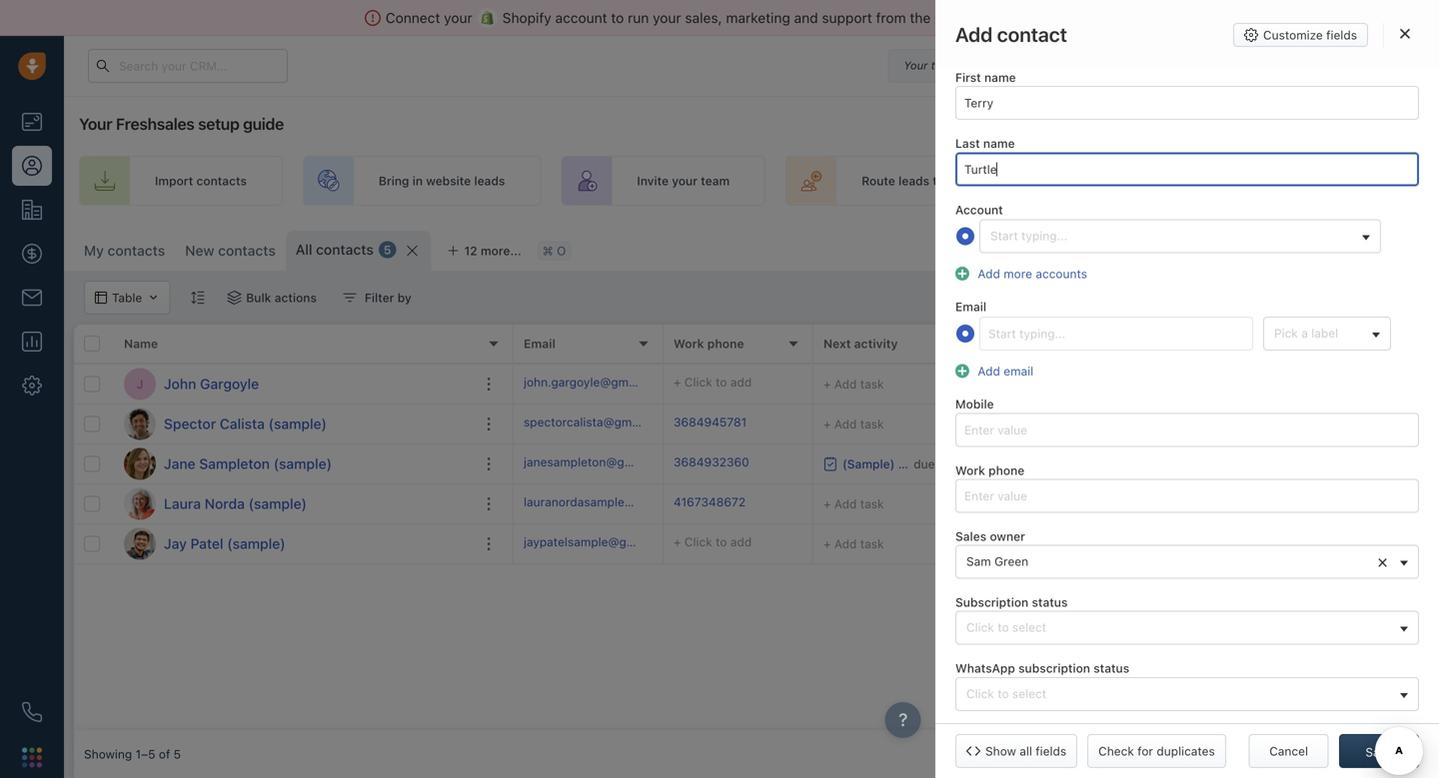 Task type: vqa. For each thing, say whether or not it's contained in the screenshot.
1st Select from the top of the the ADD CONTACT dialog
yes



Task type: describe. For each thing, give the bounding box(es) containing it.
customize for customize fields
[[1263, 28, 1323, 42]]

name
[[124, 337, 158, 351]]

spector calista (sample)
[[164, 416, 327, 432]]

your trial ends in 21 days
[[904, 59, 1035, 72]]

click to select for subscription
[[967, 621, 1047, 635]]

show all fields button
[[956, 735, 1078, 769]]

jay patel (sample) link
[[164, 534, 286, 554]]

john
[[164, 376, 196, 392]]

container_wx8msf4aqz5i3rn1 image
[[1278, 537, 1292, 551]]

o
[[557, 244, 566, 258]]

0 vertical spatial sam green
[[1297, 537, 1360, 551]]

contact
[[997, 22, 1068, 46]]

3684945781
[[674, 415, 747, 429]]

import contacts button
[[1149, 231, 1278, 265]]

bring
[[379, 174, 409, 188]]

customize table
[[1033, 241, 1126, 255]]

add more accounts
[[978, 267, 1088, 281]]

1 cell from the left
[[1114, 365, 1263, 404]]

fields inside "button"
[[1036, 745, 1067, 759]]

check
[[1099, 745, 1134, 759]]

owner inside add contact dialog
[[990, 530, 1026, 544]]

add email link
[[973, 364, 1034, 378]]

bulk
[[246, 291, 271, 305]]

click down whatsapp
[[967, 687, 994, 701]]

create sales sequence link
[[1062, 156, 1305, 206]]

all contacts link
[[296, 240, 374, 260]]

janesampleton@gmail.com link
[[524, 454, 675, 475]]

setup
[[198, 114, 239, 133]]

leads inside "link"
[[899, 174, 930, 188]]

spector calista (sample) link
[[164, 414, 327, 434]]

⌘
[[543, 244, 554, 258]]

jay
[[164, 536, 187, 552]]

jaypatelsample@gmail.com link
[[524, 534, 677, 555]]

3 cell from the left
[[1413, 365, 1439, 404]]

0 horizontal spatial in
[[413, 174, 423, 188]]

2 team from the left
[[977, 174, 1006, 188]]

for
[[1138, 745, 1154, 759]]

shopify
[[503, 9, 552, 26]]

connect your
[[386, 9, 473, 26]]

press space to select this row. row containing john gargoyle
[[74, 365, 514, 405]]

spector
[[164, 416, 216, 432]]

(sample) for spector calista (sample)
[[268, 416, 327, 432]]

sales
[[1179, 174, 1209, 188]]

freshworks switcher image
[[22, 748, 42, 768]]

from
[[876, 9, 906, 26]]

phone image
[[22, 703, 42, 723]]

add more accounts button
[[956, 264, 1094, 284]]

spectorcalista@gmail.com
[[524, 415, 672, 429]]

click up 3684945781
[[685, 375, 712, 389]]

sam inside 'press space to select this row.' row
[[1297, 537, 1322, 551]]

add down work phone text field
[[1180, 537, 1202, 551]]

invite your team
[[637, 174, 730, 188]]

l image
[[124, 488, 156, 520]]

spectorcalista@gmail.com 3684945781
[[524, 415, 747, 429]]

my
[[84, 242, 104, 259]]

laura norda (sample)
[[164, 496, 307, 512]]

cancel button
[[1249, 735, 1329, 769]]

subscription status
[[956, 596, 1068, 610]]

support
[[822, 9, 872, 26]]

subscription
[[956, 596, 1029, 610]]

lauranordasample@gmail.com link
[[524, 494, 694, 515]]

1 team from the left
[[701, 174, 730, 188]]

connect
[[386, 9, 440, 26]]

click down subscription
[[967, 621, 994, 635]]

jaypatelsample@gmail.com + click to add
[[524, 535, 752, 549]]

pick a label
[[1274, 326, 1339, 340]]

import contacts for import contacts link at the top left of the page
[[155, 174, 247, 188]]

lauranordasample@gmail.com
[[524, 495, 694, 509]]

jaypatelsample@gmail.com
[[524, 535, 677, 549]]

import for import contacts button
[[1176, 241, 1215, 255]]

marketing
[[726, 9, 790, 26]]

customize fields button
[[1234, 23, 1368, 47]]

add for 18
[[731, 535, 752, 549]]

new contacts
[[185, 242, 276, 259]]

create sales sequence
[[1138, 174, 1269, 188]]

whatsapp subscription status
[[956, 662, 1130, 676]]

close image
[[1400, 28, 1410, 39]]

work phone inside add contact dialog
[[956, 464, 1025, 478]]

press space to select this row. row containing 18
[[514, 525, 1439, 565]]

task for 37
[[860, 497, 884, 511]]

Search your CRM... text field
[[88, 49, 288, 83]]

import contacts link
[[79, 156, 283, 206]]

sampleton
[[199, 456, 270, 472]]

janesampleton@gmail.com
[[524, 455, 675, 469]]

press space to select this row. row containing 73
[[514, 365, 1439, 405]]

click to select button for whatsapp subscription status
[[956, 678, 1419, 712]]

5 inside all contacts 5
[[384, 243, 391, 257]]

showing
[[84, 748, 132, 762]]

phone inside grid
[[707, 337, 744, 351]]

your for your freshsales setup guide
[[79, 114, 112, 133]]

next
[[824, 337, 851, 351]]

sam green inside add contact dialog
[[967, 555, 1029, 569]]

work inside grid
[[674, 337, 704, 351]]

calista
[[220, 416, 265, 432]]

+ add task for 73
[[824, 377, 884, 391]]

contacts inside import contacts link
[[196, 174, 247, 188]]

j image
[[124, 528, 156, 560]]

explore plans
[[1073, 58, 1151, 72]]

(sample) for jay patel (sample)
[[227, 536, 286, 552]]

task for 54
[[860, 417, 884, 431]]

check for duplicates
[[1099, 745, 1215, 759]]

laura norda (sample) link
[[164, 494, 307, 514]]

container_wx8msf4aqz5i3rn1 image for bulk actions button
[[227, 291, 241, 305]]

typing...
[[1022, 229, 1068, 243]]

your up account
[[948, 174, 974, 188]]

import contacts group
[[1149, 231, 1312, 265]]

sales inside add contact dialog
[[956, 530, 987, 544]]

73
[[974, 374, 992, 393]]

j image
[[124, 448, 156, 480]]

12 more... button
[[436, 237, 533, 265]]

3684932360 link
[[674, 454, 749, 475]]

click down 4167348672 link
[[685, 535, 712, 549]]

account
[[555, 9, 607, 26]]

explore
[[1073, 58, 1116, 72]]

first name
[[956, 70, 1016, 84]]

set up link
[[1325, 156, 1439, 206]]

bring in website leads link
[[303, 156, 541, 206]]

click to select button for subscription status
[[956, 611, 1419, 645]]

1–5
[[135, 748, 155, 762]]

contacts right new
[[218, 242, 276, 259]]

phone inside add contact dialog
[[989, 464, 1025, 478]]

click down work phone text field
[[1134, 537, 1162, 551]]

row group containing 73
[[514, 365, 1439, 565]]

filter by button
[[330, 281, 425, 315]]

save button
[[1339, 735, 1419, 769]]

plans
[[1119, 58, 1151, 72]]

last name
[[956, 137, 1015, 151]]

name for first name
[[985, 70, 1016, 84]]

norda
[[205, 496, 245, 512]]

show
[[986, 745, 1016, 759]]

set
[[1401, 174, 1420, 188]]

add inside button
[[1349, 241, 1372, 255]]



Task type: locate. For each thing, give the bounding box(es) containing it.
3 task from the top
[[860, 497, 884, 511]]

1 horizontal spatial owner
[[1309, 337, 1345, 351]]

sam green right container_wx8msf4aqz5i3rn1 image
[[1297, 537, 1360, 551]]

3 + add task from the top
[[824, 497, 884, 511]]

0 horizontal spatial team
[[701, 174, 730, 188]]

4167348672 link
[[674, 494, 746, 515]]

1 vertical spatial sam green
[[967, 555, 1029, 569]]

work phone up 3684945781
[[674, 337, 744, 351]]

sales inside grid
[[1273, 337, 1305, 351]]

add email
[[978, 364, 1034, 378]]

1 horizontal spatial phone
[[989, 464, 1025, 478]]

0 vertical spatial in
[[983, 59, 992, 72]]

import contacts
[[155, 174, 247, 188], [1176, 241, 1268, 255]]

select for subscription
[[1012, 687, 1047, 701]]

1 horizontal spatial green
[[1326, 537, 1360, 551]]

team
[[701, 174, 730, 188], [977, 174, 1006, 188]]

press space to select this row. row containing jay patel (sample)
[[74, 525, 514, 565]]

0 horizontal spatial phone
[[707, 337, 744, 351]]

your left freshsales
[[79, 114, 112, 133]]

j
[[137, 377, 143, 391]]

0 horizontal spatial sales owner
[[956, 530, 1026, 544]]

work phone inside grid
[[674, 337, 744, 351]]

1 vertical spatial import contacts
[[1176, 241, 1268, 255]]

grid containing 73
[[74, 325, 1439, 731]]

filter by
[[365, 291, 412, 305]]

by
[[398, 291, 412, 305]]

email
[[1004, 364, 1034, 378]]

phone
[[707, 337, 744, 351], [989, 464, 1025, 478]]

(sample) for jane sampleton (sample)
[[274, 456, 332, 472]]

import contacts for import contacts button
[[1176, 241, 1268, 255]]

+ add task for 54
[[824, 417, 884, 431]]

0 horizontal spatial import contacts
[[155, 174, 247, 188]]

fields inside button
[[1327, 28, 1357, 42]]

(sample) down jane sampleton (sample) link
[[249, 496, 307, 512]]

trial
[[931, 59, 951, 72]]

0 vertical spatial sam
[[1297, 537, 1322, 551]]

add contact button
[[1322, 231, 1429, 265]]

+ add task for 37
[[824, 497, 884, 511]]

1 horizontal spatial status
[[1094, 662, 1130, 676]]

team up account
[[977, 174, 1006, 188]]

press space to select this row. row containing jane sampleton (sample)
[[74, 445, 514, 485]]

import contacts down the "sequence"
[[1176, 241, 1268, 255]]

Last name text field
[[956, 152, 1419, 186]]

showing 1–5 of 5
[[84, 748, 181, 762]]

0 vertical spatial import contacts
[[155, 174, 247, 188]]

your left trial
[[904, 59, 928, 72]]

First name text field
[[956, 86, 1419, 120]]

1 vertical spatial import
[[1176, 241, 1215, 255]]

4 + add task from the top
[[824, 537, 884, 551]]

1 horizontal spatial import contacts
[[1176, 241, 1268, 255]]

+ add task
[[824, 377, 884, 391], [824, 417, 884, 431], [824, 497, 884, 511], [824, 537, 884, 551]]

sam green
[[1297, 537, 1360, 551], [967, 555, 1029, 569]]

work up 37
[[956, 464, 985, 478]]

1 vertical spatial work
[[956, 464, 985, 478]]

grid
[[74, 325, 1439, 731]]

5 up filter by
[[384, 243, 391, 257]]

press space to select this row. row containing 54
[[514, 405, 1439, 445]]

press space to select this row. row containing 37
[[514, 485, 1439, 525]]

0 vertical spatial customize
[[1263, 28, 1323, 42]]

1 horizontal spatial work
[[956, 464, 985, 478]]

12
[[464, 244, 478, 258]]

customize table button
[[1001, 231, 1139, 265]]

john.gargoyle@gmail.com link
[[524, 374, 669, 395]]

+ click to add
[[1124, 537, 1202, 551]]

2 click to select from the top
[[967, 687, 1047, 701]]

1 leads from the left
[[474, 174, 505, 188]]

+ add task for 18
[[824, 537, 884, 551]]

1 vertical spatial in
[[413, 174, 423, 188]]

0 horizontal spatial sam
[[967, 555, 991, 569]]

laura
[[164, 496, 201, 512]]

0 vertical spatial green
[[1326, 537, 1360, 551]]

your right run
[[653, 9, 681, 26]]

0 horizontal spatial fields
[[1036, 745, 1067, 759]]

contacts right all
[[316, 241, 374, 258]]

task for 73
[[860, 377, 884, 391]]

0 vertical spatial sales
[[1273, 337, 1305, 351]]

first
[[956, 70, 981, 84]]

container_wx8msf4aqz5i3rn1 image inside customize table button
[[1014, 241, 1028, 255]]

1 vertical spatial click to select
[[967, 687, 1047, 701]]

activity
[[854, 337, 898, 351]]

Mobile text field
[[956, 413, 1419, 447]]

phone up 37
[[989, 464, 1025, 478]]

1 horizontal spatial sam green
[[1297, 537, 1360, 551]]

your freshsales setup guide
[[79, 114, 284, 133]]

4 task from the top
[[860, 537, 884, 551]]

54
[[974, 414, 994, 433]]

1 vertical spatial email
[[524, 337, 556, 351]]

spectorcalista@gmail.com link
[[524, 414, 672, 435]]

12 more...
[[464, 244, 522, 258]]

a
[[1302, 326, 1308, 340]]

1 vertical spatial 5
[[174, 748, 181, 762]]

1 task from the top
[[860, 377, 884, 391]]

1 vertical spatial owner
[[990, 530, 1026, 544]]

1 vertical spatial customize
[[1033, 241, 1094, 255]]

1 vertical spatial sales owner
[[956, 530, 1026, 544]]

1 vertical spatial your
[[79, 114, 112, 133]]

pick
[[1274, 326, 1298, 340]]

0 horizontal spatial customize
[[1033, 241, 1094, 255]]

sam down 18 on the bottom right
[[967, 555, 991, 569]]

0 vertical spatial name
[[985, 70, 1016, 84]]

1 select from the top
[[1012, 621, 1047, 635]]

container_wx8msf4aqz5i3rn1 image for customize table button
[[1014, 241, 1028, 255]]

gargoyle
[[200, 376, 259, 392]]

your right "invite"
[[672, 174, 698, 188]]

1 horizontal spatial 5
[[384, 243, 391, 257]]

john.gargoyle@gmail.com
[[524, 375, 669, 389]]

contacts down setup
[[196, 174, 247, 188]]

press space to select this row. row containing spector calista (sample)
[[74, 405, 514, 445]]

1 vertical spatial select
[[1012, 687, 1047, 701]]

customize inside add contact dialog
[[1263, 28, 1323, 42]]

add for 73
[[731, 375, 752, 389]]

start typing... button
[[980, 219, 1381, 253]]

1 vertical spatial green
[[995, 555, 1029, 569]]

name right last
[[984, 137, 1015, 151]]

1 horizontal spatial import
[[1176, 241, 1215, 255]]

0 horizontal spatial 5
[[174, 748, 181, 762]]

row group containing john gargoyle
[[74, 365, 514, 565]]

0 vertical spatial phone
[[707, 337, 744, 351]]

1 vertical spatial status
[[1094, 662, 1130, 676]]

status right subscription
[[1032, 596, 1068, 610]]

s image
[[124, 408, 156, 440]]

your
[[444, 9, 473, 26], [653, 9, 681, 26], [672, 174, 698, 188], [948, 174, 974, 188]]

click to select down whatsapp
[[967, 687, 1047, 701]]

import
[[155, 174, 193, 188], [1176, 241, 1215, 255]]

jane sampleton (sample)
[[164, 456, 332, 472]]

work inside add contact dialog
[[956, 464, 985, 478]]

Start typing... email field
[[980, 317, 1253, 351]]

1 horizontal spatial leads
[[899, 174, 930, 188]]

import for import contacts link at the top left of the page
[[155, 174, 193, 188]]

0 vertical spatial click to select
[[967, 621, 1047, 635]]

contacts down the "sequence"
[[1218, 241, 1268, 255]]

0 vertical spatial import
[[155, 174, 193, 188]]

phone element
[[12, 693, 52, 733]]

route leads to your team
[[862, 174, 1006, 188]]

contact
[[1375, 241, 1419, 255]]

⌘ o
[[543, 244, 566, 258]]

2 task from the top
[[860, 417, 884, 431]]

click to select button down + click to add
[[956, 611, 1419, 645]]

0 vertical spatial select
[[1012, 621, 1047, 635]]

2 leads from the left
[[899, 174, 930, 188]]

1 vertical spatial sam
[[967, 555, 991, 569]]

click to select for whatsapp
[[967, 687, 1047, 701]]

jay patel (sample)
[[164, 536, 286, 552]]

1 vertical spatial phone
[[989, 464, 1025, 478]]

new
[[185, 242, 214, 259]]

patel
[[190, 536, 223, 552]]

0 horizontal spatial sales
[[956, 530, 987, 544]]

1 vertical spatial fields
[[1036, 745, 1067, 759]]

3684945781 link
[[674, 414, 747, 435]]

container_wx8msf4aqz5i3rn1 image for filter by button
[[343, 291, 357, 305]]

green
[[1326, 537, 1360, 551], [995, 555, 1029, 569]]

phone up 3684945781
[[707, 337, 744, 351]]

1 horizontal spatial your
[[904, 59, 928, 72]]

18
[[974, 534, 991, 553]]

0 vertical spatial sales owner
[[1273, 337, 1345, 351]]

bulk actions
[[246, 291, 317, 305]]

bring in website leads
[[379, 174, 505, 188]]

green up subscription status
[[995, 555, 1029, 569]]

status
[[1032, 596, 1068, 610], [1094, 662, 1130, 676]]

press space to select this row. row containing 46
[[514, 445, 1439, 485]]

customize for customize table
[[1033, 241, 1094, 255]]

freshsales
[[116, 114, 194, 133]]

2 cell from the left
[[1263, 365, 1413, 404]]

work phone up 37
[[956, 464, 1025, 478]]

task
[[860, 377, 884, 391], [860, 417, 884, 431], [860, 497, 884, 511], [860, 537, 884, 551]]

and
[[794, 9, 818, 26]]

container_wx8msf4aqz5i3rn1 image inside bulk actions button
[[227, 291, 241, 305]]

sales owner inside add contact dialog
[[956, 530, 1026, 544]]

sales,
[[685, 9, 722, 26]]

explore plans link
[[1062, 53, 1162, 77]]

1 row group from the left
[[74, 365, 514, 565]]

1 horizontal spatial fields
[[1327, 28, 1357, 42]]

in left 21
[[983, 59, 992, 72]]

guide
[[243, 114, 284, 133]]

sales down 37
[[956, 530, 987, 544]]

1 + add task from the top
[[824, 377, 884, 391]]

(sample) right sampleton
[[274, 456, 332, 472]]

customize up what's new image
[[1263, 28, 1323, 42]]

email up john.gargoyle@gmail.com
[[524, 337, 556, 351]]

1 horizontal spatial sales
[[1273, 337, 1305, 351]]

import contacts down setup
[[155, 174, 247, 188]]

0 horizontal spatial email
[[524, 337, 556, 351]]

work up the john.gargoyle@gmail.com + click to add
[[674, 337, 704, 351]]

set up 
[[1401, 174, 1439, 188]]

0 horizontal spatial your
[[79, 114, 112, 133]]

1 horizontal spatial customize
[[1263, 28, 1323, 42]]

next activity
[[824, 337, 898, 351]]

0 horizontal spatial work
[[674, 337, 704, 351]]

last
[[956, 137, 980, 151]]

status right the 'subscription'
[[1094, 662, 1130, 676]]

add
[[731, 375, 752, 389], [731, 535, 752, 549], [1180, 537, 1202, 551]]

import contacts inside button
[[1176, 241, 1268, 255]]

1 horizontal spatial team
[[977, 174, 1006, 188]]

container_wx8msf4aqz5i3rn1 image inside filter by button
[[343, 291, 357, 305]]

whatsapp
[[956, 662, 1015, 676]]

email inside add contact dialog
[[956, 300, 987, 314]]

green inside 'press space to select this row.' row
[[1326, 537, 1360, 551]]

5 right of
[[174, 748, 181, 762]]

sam inside add contact dialog
[[967, 555, 991, 569]]

1 horizontal spatial email
[[956, 300, 987, 314]]

1 horizontal spatial work phone
[[956, 464, 1025, 478]]

check for duplicates button
[[1088, 735, 1226, 769]]

(sample) down 'laura norda (sample)' link
[[227, 536, 286, 552]]

0 horizontal spatial sam green
[[967, 555, 1029, 569]]

invite your team link
[[561, 156, 766, 206]]

(sample) right calista
[[268, 416, 327, 432]]

container_wx8msf4aqz5i3rn1 image
[[1014, 241, 1028, 255], [227, 291, 241, 305], [343, 291, 357, 305], [824, 457, 838, 471]]

0 vertical spatial owner
[[1309, 337, 1345, 351]]

1 vertical spatial click to select button
[[956, 678, 1419, 712]]

2 select from the top
[[1012, 687, 1047, 701]]

mobile
[[956, 397, 994, 411]]

import down the sales on the right top
[[1176, 241, 1215, 255]]

what's new image
[[1296, 58, 1310, 72]]

0 horizontal spatial status
[[1032, 596, 1068, 610]]

leads right route
[[899, 174, 930, 188]]

1 horizontal spatial in
[[983, 59, 992, 72]]

owner down 37
[[990, 530, 1026, 544]]

+
[[674, 375, 681, 389], [824, 377, 831, 391], [824, 417, 831, 431], [824, 497, 831, 511], [674, 535, 681, 549], [1124, 537, 1131, 551], [824, 537, 831, 551]]

add contact dialog
[[936, 0, 1439, 779]]

to inside "link"
[[933, 174, 945, 188]]

owner right a
[[1309, 337, 1345, 351]]

fields right all
[[1036, 745, 1067, 759]]

click to select button up "duplicates"
[[956, 678, 1419, 712]]

0 vertical spatial email
[[956, 300, 987, 314]]

leads right website
[[474, 174, 505, 188]]

0 horizontal spatial import
[[155, 174, 193, 188]]

1 vertical spatial work phone
[[956, 464, 1025, 478]]

0 horizontal spatial work phone
[[674, 337, 744, 351]]

contacts inside import contacts button
[[1218, 241, 1268, 255]]

send email image
[[1252, 60, 1266, 73]]

0 vertical spatial status
[[1032, 596, 1068, 610]]

contacts right my
[[108, 242, 165, 259]]

×
[[1378, 551, 1388, 572]]

show all fields
[[986, 745, 1067, 759]]

name for last name
[[984, 137, 1015, 151]]

cell
[[1114, 365, 1263, 404], [1263, 365, 1413, 404], [1413, 365, 1439, 404]]

1 horizontal spatial sam
[[1297, 537, 1322, 551]]

0 vertical spatial 5
[[384, 243, 391, 257]]

2 + add task from the top
[[824, 417, 884, 431]]

score
[[974, 337, 1008, 351]]

fields left close icon
[[1327, 28, 1357, 42]]

my contacts button
[[74, 231, 175, 271], [84, 242, 165, 259]]

(sample) for laura norda (sample)
[[249, 496, 307, 512]]

customize
[[1263, 28, 1323, 42], [1033, 241, 1094, 255]]

0 vertical spatial work phone
[[674, 337, 744, 351]]

import inside button
[[1176, 241, 1215, 255]]

customize up accounts at top
[[1033, 241, 1094, 255]]

0 horizontal spatial leads
[[474, 174, 505, 188]]

task for 18
[[860, 537, 884, 551]]

1 click to select button from the top
[[956, 611, 1419, 645]]

sam right container_wx8msf4aqz5i3rn1 image
[[1297, 537, 1322, 551]]

add down 4167348672 link
[[731, 535, 752, 549]]

add up 3684945781
[[731, 375, 752, 389]]

0 horizontal spatial owner
[[990, 530, 1026, 544]]

import down your freshsales setup guide
[[155, 174, 193, 188]]

up
[[1423, 174, 1438, 188]]

email inside grid
[[524, 337, 556, 351]]

in right bring
[[413, 174, 423, 188]]

0 vertical spatial click to select button
[[956, 611, 1419, 645]]

route
[[862, 174, 895, 188]]

team right "invite"
[[701, 174, 730, 188]]

crm.
[[935, 9, 970, 26]]

email up score
[[956, 300, 987, 314]]

Work phone text field
[[956, 479, 1419, 513]]

green inside add contact dialog
[[995, 555, 1029, 569]]

0 vertical spatial work
[[674, 337, 704, 351]]

start
[[991, 229, 1018, 243]]

work phone
[[674, 337, 744, 351], [956, 464, 1025, 478]]

select down subscription status
[[1012, 621, 1047, 635]]

2 row group from the left
[[514, 365, 1439, 565]]

add
[[1349, 241, 1372, 255], [978, 267, 1000, 281], [978, 364, 1000, 378], [835, 377, 857, 391], [835, 417, 857, 431], [835, 497, 857, 511], [835, 537, 857, 551]]

your
[[904, 59, 928, 72], [79, 114, 112, 133]]

name row
[[74, 325, 514, 365]]

add contact
[[956, 22, 1068, 46]]

press space to select this row. row
[[74, 365, 514, 405], [514, 365, 1439, 405], [74, 405, 514, 445], [514, 405, 1439, 445], [74, 445, 514, 485], [514, 445, 1439, 485], [74, 485, 514, 525], [514, 485, 1439, 525], [74, 525, 514, 565], [514, 525, 1439, 565]]

sales left label on the top
[[1273, 337, 1305, 351]]

to
[[611, 9, 624, 26], [933, 174, 945, 188], [716, 375, 727, 389], [716, 535, 727, 549], [1166, 537, 1177, 551], [998, 621, 1009, 635], [998, 687, 1009, 701]]

select down whatsapp subscription status
[[1012, 687, 1047, 701]]

sam green down 18 on the bottom right
[[967, 555, 1029, 569]]

green left ×
[[1326, 537, 1360, 551]]

1 vertical spatial sales
[[956, 530, 987, 544]]

press space to select this row. row containing laura norda (sample)
[[74, 485, 514, 525]]

click to select down subscription status
[[967, 621, 1047, 635]]

0 horizontal spatial green
[[995, 555, 1029, 569]]

0 vertical spatial your
[[904, 59, 928, 72]]

select for status
[[1012, 621, 1047, 635]]

your for your trial ends in 21 days
[[904, 59, 928, 72]]

2 click to select button from the top
[[956, 678, 1419, 712]]

0 vertical spatial fields
[[1327, 28, 1357, 42]]

1 vertical spatial name
[[984, 137, 1015, 151]]

1 click to select from the top
[[967, 621, 1047, 635]]

your right 'connect'
[[444, 9, 473, 26]]

3684932360
[[674, 455, 749, 469]]

click
[[685, 375, 712, 389], [685, 535, 712, 549], [1134, 537, 1162, 551], [967, 621, 994, 635], [967, 687, 994, 701]]

1 horizontal spatial sales owner
[[1273, 337, 1345, 351]]

pick a label button
[[1263, 317, 1391, 351]]

row group
[[74, 365, 514, 565], [514, 365, 1439, 565]]

name right first
[[985, 70, 1016, 84]]



